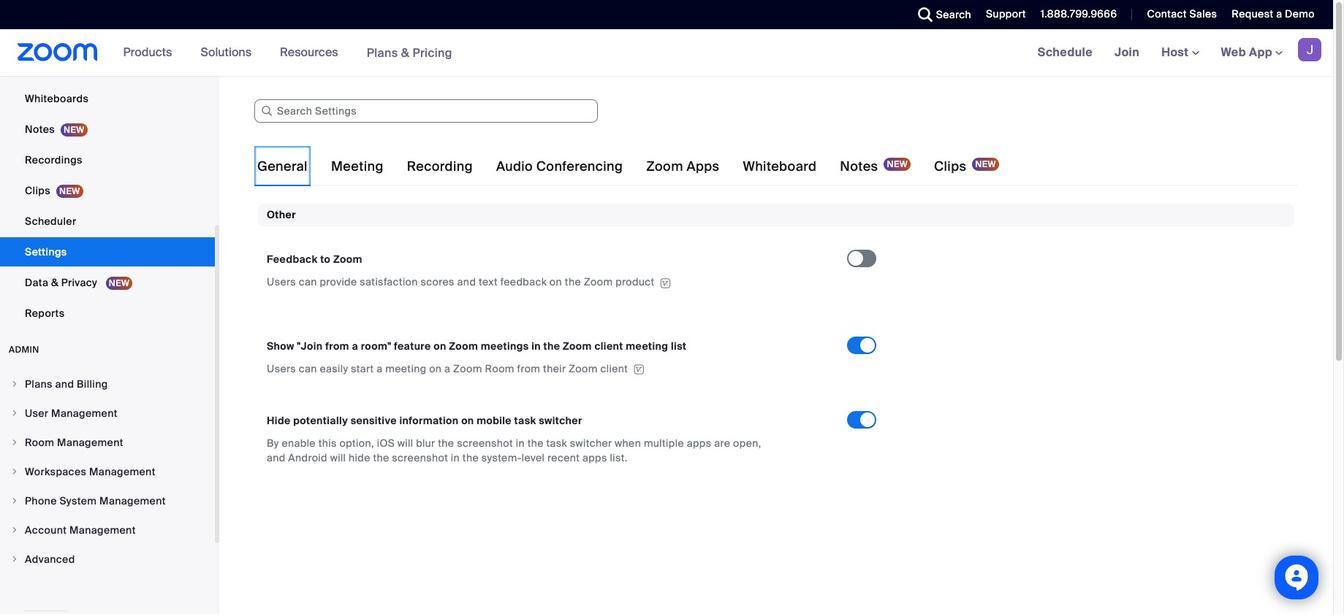 Task type: locate. For each thing, give the bounding box(es) containing it.
tabs of my account settings page tab list
[[254, 146, 1002, 187]]

2 horizontal spatial in
[[532, 340, 541, 353]]

zoom left product
[[584, 276, 613, 289]]

client
[[595, 340, 623, 353], [601, 362, 628, 375]]

a left demo on the top right of the page
[[1277, 7, 1283, 20]]

management
[[51, 407, 118, 420], [57, 436, 123, 450], [89, 466, 156, 479], [99, 495, 166, 508], [69, 524, 136, 537]]

apps left list.
[[583, 452, 607, 465]]

1 vertical spatial and
[[55, 378, 74, 391]]

plans
[[367, 45, 398, 60], [25, 378, 53, 391]]

recent
[[548, 452, 580, 465]]

on right feedback
[[550, 276, 562, 289]]

task inside by enable this option, ios will blur the screenshot in the task switcher when multiple apps are open, and android will hide the screenshot in the system-level recent apps list.
[[547, 437, 567, 450]]

3 right image from the top
[[10, 439, 19, 447]]

& for pricing
[[401, 45, 410, 60]]

sensitive
[[351, 414, 397, 428]]

a left room"
[[352, 340, 358, 353]]

right image left "phone"
[[10, 497, 19, 506]]

& inside product information navigation
[[401, 45, 410, 60]]

1 vertical spatial can
[[299, 362, 317, 375]]

search button
[[907, 0, 975, 29]]

right image inside phone system management menu item
[[10, 497, 19, 506]]

1 horizontal spatial notes
[[840, 158, 878, 175]]

sales
[[1190, 7, 1217, 20]]

1 vertical spatial from
[[517, 362, 541, 375]]

0 horizontal spatial meeting
[[385, 362, 427, 375]]

join link
[[1104, 29, 1151, 76]]

apps left are
[[687, 437, 712, 450]]

users inside application
[[267, 276, 296, 289]]

phone system management
[[25, 495, 166, 508]]

& right data
[[51, 276, 59, 290]]

client left the support version for show "join from a room" feature on zoom meetings in the zoom client meeting list image
[[601, 362, 628, 375]]

can for easily
[[299, 362, 317, 375]]

on up users can easily start a meeting on a zoom room from their zoom client in the left of the page
[[434, 340, 447, 353]]

in up users can easily start a meeting on a zoom room from their zoom client 'application'
[[532, 340, 541, 353]]

on inside 'application'
[[429, 362, 442, 375]]

plans and billing
[[25, 378, 108, 391]]

users for users can provide satisfaction scores and text feedback on the zoom product
[[267, 276, 296, 289]]

2 vertical spatial and
[[267, 452, 286, 465]]

user
[[25, 407, 49, 420]]

android
[[288, 452, 327, 465]]

can down "join
[[299, 362, 317, 375]]

0 horizontal spatial room
[[25, 436, 54, 450]]

right image inside workspaces management menu item
[[10, 468, 19, 477]]

meeting
[[626, 340, 668, 353], [385, 362, 427, 375]]

meeting up the support version for show "join from a room" feature on zoom meetings in the zoom client meeting list image
[[626, 340, 668, 353]]

1 horizontal spatial clips
[[934, 158, 967, 175]]

room down user
[[25, 436, 54, 450]]

users
[[267, 276, 296, 289], [267, 362, 296, 375]]

the right feedback
[[565, 276, 581, 289]]

0 horizontal spatial clips
[[25, 184, 50, 197]]

personal menu menu
[[0, 0, 215, 330]]

from
[[325, 340, 349, 353], [517, 362, 541, 375]]

6 right image from the top
[[10, 556, 19, 564]]

1 can from the top
[[299, 276, 317, 289]]

contact sales
[[1147, 7, 1217, 20]]

meeting down feature at the bottom left
[[385, 362, 427, 375]]

management down workspaces management menu item
[[99, 495, 166, 508]]

0 horizontal spatial apps
[[583, 452, 607, 465]]

0 horizontal spatial and
[[55, 378, 74, 391]]

right image down admin
[[10, 380, 19, 389]]

1 horizontal spatial plans
[[367, 45, 398, 60]]

host
[[1162, 45, 1192, 60]]

settings
[[25, 246, 67, 259]]

clips
[[934, 158, 967, 175], [25, 184, 50, 197]]

0 vertical spatial users
[[267, 276, 296, 289]]

plans and billing menu item
[[0, 371, 215, 398]]

and left text
[[457, 276, 476, 289]]

advanced menu item
[[0, 546, 215, 574]]

5 right image from the top
[[10, 497, 19, 506]]

in
[[532, 340, 541, 353], [516, 437, 525, 450], [451, 452, 460, 465]]

users can easily start a meeting on a zoom room from their zoom client application
[[267, 362, 779, 376]]

account management
[[25, 524, 136, 537]]

right image left room management
[[10, 439, 19, 447]]

client down product
[[595, 340, 623, 353]]

4 right image from the top
[[10, 468, 19, 477]]

management for user management
[[51, 407, 118, 420]]

can inside application
[[299, 276, 317, 289]]

can down feedback to zoom
[[299, 276, 317, 289]]

right image inside the room management menu item
[[10, 439, 19, 447]]

&
[[401, 45, 410, 60], [51, 276, 59, 290]]

web app
[[1221, 45, 1273, 60]]

support
[[986, 7, 1026, 20]]

and down by
[[267, 452, 286, 465]]

feedback to zoom
[[267, 253, 362, 266]]

right image
[[10, 380, 19, 389], [10, 409, 19, 418], [10, 439, 19, 447], [10, 468, 19, 477], [10, 497, 19, 506], [10, 556, 19, 564]]

0 vertical spatial switcher
[[539, 414, 582, 428]]

1 horizontal spatial from
[[517, 362, 541, 375]]

0 vertical spatial can
[[299, 276, 317, 289]]

right image for phone
[[10, 497, 19, 506]]

hide
[[349, 452, 370, 465]]

demo
[[1285, 7, 1315, 20]]

0 horizontal spatial screenshot
[[392, 452, 448, 465]]

0 vertical spatial meeting
[[626, 340, 668, 353]]

0 vertical spatial task
[[514, 414, 536, 428]]

right image inside advanced menu item
[[10, 556, 19, 564]]

meetings navigation
[[1027, 29, 1333, 77]]

screenshot down blur at the left bottom
[[392, 452, 448, 465]]

notes
[[25, 123, 55, 136], [840, 158, 878, 175]]

2 can from the top
[[299, 362, 317, 375]]

0 horizontal spatial plans
[[25, 378, 53, 391]]

in up "level"
[[516, 437, 525, 450]]

request a demo
[[1232, 7, 1315, 20]]

will right the ios at the left of page
[[398, 437, 413, 450]]

0 vertical spatial clips
[[934, 158, 967, 175]]

users can provide satisfaction scores and text feedback on the zoom product application
[[267, 275, 779, 290]]

plans & pricing
[[367, 45, 452, 60]]

will
[[398, 437, 413, 450], [330, 452, 346, 465]]

management down the billing
[[51, 407, 118, 420]]

pricing
[[413, 45, 452, 60]]

switcher
[[539, 414, 582, 428], [570, 437, 612, 450]]

zoom
[[646, 158, 683, 175], [333, 253, 362, 266], [584, 276, 613, 289], [449, 340, 478, 353], [563, 340, 592, 353], [453, 362, 482, 375], [569, 362, 598, 375]]

by enable this option, ios will blur the screenshot in the task switcher when multiple apps are open, and android will hide the screenshot in the system-level recent apps list.
[[267, 437, 762, 465]]

clips link
[[0, 176, 215, 205]]

1 vertical spatial meeting
[[385, 362, 427, 375]]

banner
[[0, 29, 1333, 77]]

management inside user management menu item
[[51, 407, 118, 420]]

privacy
[[61, 276, 97, 290]]

0 vertical spatial in
[[532, 340, 541, 353]]

1 horizontal spatial apps
[[687, 437, 712, 450]]

right image left workspaces on the bottom left of page
[[10, 468, 19, 477]]

and left the billing
[[55, 378, 74, 391]]

0 vertical spatial notes
[[25, 123, 55, 136]]

1 vertical spatial &
[[51, 276, 59, 290]]

the left the system-
[[463, 452, 479, 465]]

2 vertical spatial in
[[451, 452, 460, 465]]

zoom right their
[[569, 362, 598, 375]]

1 horizontal spatial meeting
[[626, 340, 668, 353]]

1 vertical spatial notes
[[840, 158, 878, 175]]

account management menu item
[[0, 517, 215, 545]]

other element
[[258, 204, 1295, 483]]

on down feature at the bottom left
[[429, 362, 442, 375]]

right image down right icon
[[10, 556, 19, 564]]

this
[[318, 437, 337, 450]]

whiteboards
[[25, 92, 89, 105]]

& left pricing
[[401, 45, 410, 60]]

open,
[[733, 437, 762, 450]]

screenshot up the system-
[[457, 437, 513, 450]]

apps
[[687, 158, 720, 175]]

1 vertical spatial plans
[[25, 378, 53, 391]]

request a demo link
[[1221, 0, 1333, 29], [1232, 7, 1315, 20]]

in for screenshot
[[516, 437, 525, 450]]

phone system management menu item
[[0, 488, 215, 515]]

1 vertical spatial task
[[547, 437, 567, 450]]

users inside 'application'
[[267, 362, 296, 375]]

right image inside plans and billing menu item
[[10, 380, 19, 389]]

2 users from the top
[[267, 362, 296, 375]]

1 horizontal spatial and
[[267, 452, 286, 465]]

1 vertical spatial users
[[267, 362, 296, 375]]

task up recent at the left
[[547, 437, 567, 450]]

& for privacy
[[51, 276, 59, 290]]

zoom up users can easily start a meeting on a zoom room from their zoom client in the left of the page
[[449, 340, 478, 353]]

notes link
[[0, 115, 215, 144]]

right image left user
[[10, 409, 19, 418]]

plans & pricing link
[[367, 45, 452, 60], [367, 45, 452, 60]]

& inside "link"
[[51, 276, 59, 290]]

management inside the room management menu item
[[57, 436, 123, 450]]

0 vertical spatial room
[[485, 362, 515, 375]]

0 vertical spatial apps
[[687, 437, 712, 450]]

banner containing products
[[0, 29, 1333, 77]]

from left their
[[517, 362, 541, 375]]

1 horizontal spatial screenshot
[[457, 437, 513, 450]]

data
[[25, 276, 48, 290]]

0 vertical spatial from
[[325, 340, 349, 353]]

users for users can easily start a meeting on a zoom room from their zoom client
[[267, 362, 296, 375]]

1 horizontal spatial &
[[401, 45, 410, 60]]

0 horizontal spatial notes
[[25, 123, 55, 136]]

0 vertical spatial client
[[595, 340, 623, 353]]

management inside workspaces management menu item
[[89, 466, 156, 479]]

1 horizontal spatial room
[[485, 362, 515, 375]]

join
[[1115, 45, 1140, 60]]

screenshot
[[457, 437, 513, 450], [392, 452, 448, 465]]

settings link
[[0, 238, 215, 267]]

1 right image from the top
[[10, 380, 19, 389]]

2 horizontal spatial and
[[457, 276, 476, 289]]

recording
[[407, 158, 473, 175]]

product information navigation
[[112, 29, 463, 77]]

from inside 'application'
[[517, 362, 541, 375]]

devices
[[72, 61, 112, 75]]

1 vertical spatial client
[[601, 362, 628, 375]]

task right mobile
[[514, 414, 536, 428]]

1 vertical spatial will
[[330, 452, 346, 465]]

can inside 'application'
[[299, 362, 317, 375]]

management up advanced menu item
[[69, 524, 136, 537]]

2 right image from the top
[[10, 409, 19, 418]]

on inside application
[[550, 276, 562, 289]]

0 vertical spatial and
[[457, 276, 476, 289]]

1 horizontal spatial will
[[398, 437, 413, 450]]

plans for plans and billing
[[25, 378, 53, 391]]

feedback
[[267, 253, 318, 266]]

products button
[[123, 29, 179, 76]]

management up the workspaces management
[[57, 436, 123, 450]]

audio conferencing
[[496, 158, 623, 175]]

zoom inside application
[[584, 276, 613, 289]]

room management menu item
[[0, 429, 215, 457]]

right image for workspaces
[[10, 468, 19, 477]]

right image for room
[[10, 439, 19, 447]]

multiple
[[644, 437, 684, 450]]

management up phone system management menu item
[[89, 466, 156, 479]]

1 horizontal spatial task
[[547, 437, 567, 450]]

meeting
[[331, 158, 384, 175]]

plans up user
[[25, 378, 53, 391]]

management inside account management menu item
[[69, 524, 136, 537]]

feature
[[394, 340, 431, 353]]

meeting inside users can easily start a meeting on a zoom room from their zoom client 'application'
[[385, 362, 427, 375]]

users down show
[[267, 362, 296, 375]]

and inside application
[[457, 276, 476, 289]]

0 horizontal spatial &
[[51, 276, 59, 290]]

0 vertical spatial &
[[401, 45, 410, 60]]

potentially
[[293, 414, 348, 428]]

can
[[299, 276, 317, 289], [299, 362, 317, 375]]

0 horizontal spatial task
[[514, 414, 536, 428]]

the up their
[[544, 340, 560, 353]]

1 vertical spatial in
[[516, 437, 525, 450]]

1 vertical spatial room
[[25, 436, 54, 450]]

scheduler link
[[0, 207, 215, 236]]

their
[[543, 362, 566, 375]]

workspaces management menu item
[[0, 458, 215, 486]]

account
[[25, 524, 67, 537]]

1 vertical spatial switcher
[[570, 437, 612, 450]]

plans inside menu item
[[25, 378, 53, 391]]

plans inside product information navigation
[[367, 45, 398, 60]]

from up easily
[[325, 340, 349, 353]]

will down this
[[330, 452, 346, 465]]

1 horizontal spatial in
[[516, 437, 525, 450]]

room down 'meetings'
[[485, 362, 515, 375]]

apps
[[687, 437, 712, 450], [583, 452, 607, 465]]

enable
[[282, 437, 316, 450]]

users down feedback
[[267, 276, 296, 289]]

plans left pricing
[[367, 45, 398, 60]]

conferencing
[[536, 158, 623, 175]]

zoom left apps
[[646, 158, 683, 175]]

support link
[[975, 0, 1030, 29], [986, 7, 1026, 20]]

right image inside user management menu item
[[10, 409, 19, 418]]

contact sales link
[[1136, 0, 1221, 29], [1147, 7, 1217, 20]]

1.888.799.9666 button
[[1030, 0, 1121, 29], [1041, 7, 1117, 20]]

in down information
[[451, 452, 460, 465]]

personal
[[25, 61, 69, 75]]

1 users from the top
[[267, 276, 296, 289]]

solutions button
[[201, 29, 258, 76]]

1 vertical spatial clips
[[25, 184, 50, 197]]

a right start
[[377, 362, 383, 375]]

0 vertical spatial plans
[[367, 45, 398, 60]]

"join
[[297, 340, 323, 353]]



Task type: describe. For each thing, give the bounding box(es) containing it.
management for room management
[[57, 436, 123, 450]]

product
[[616, 276, 655, 289]]

room inside 'application'
[[485, 362, 515, 375]]

right image for user
[[10, 409, 19, 418]]

contact
[[1147, 7, 1187, 20]]

list
[[671, 340, 687, 353]]

resources button
[[280, 29, 345, 76]]

management inside phone system management menu item
[[99, 495, 166, 508]]

workspaces management
[[25, 466, 156, 479]]

support version for show "join from a room" feature on zoom meetings in the zoom client meeting list image
[[632, 365, 646, 375]]

zoom inside 'tabs of my account settings page' tab list
[[646, 158, 683, 175]]

phone
[[25, 495, 57, 508]]

admin menu menu
[[0, 371, 215, 575]]

by
[[267, 437, 279, 450]]

0 horizontal spatial from
[[325, 340, 349, 353]]

management for workspaces management
[[89, 466, 156, 479]]

room inside menu item
[[25, 436, 54, 450]]

clips inside the clips link
[[25, 184, 50, 197]]

to
[[320, 253, 331, 266]]

room management
[[25, 436, 123, 450]]

system
[[60, 495, 97, 508]]

1.888.799.9666
[[1041, 7, 1117, 20]]

when
[[615, 437, 641, 450]]

provide
[[320, 276, 357, 289]]

request
[[1232, 7, 1274, 20]]

resources
[[280, 45, 338, 60]]

whiteboards link
[[0, 84, 215, 113]]

management for account management
[[69, 524, 136, 537]]

host button
[[1162, 45, 1199, 60]]

0 vertical spatial will
[[398, 437, 413, 450]]

level
[[522, 452, 545, 465]]

the up "level"
[[528, 437, 544, 450]]

are
[[714, 437, 731, 450]]

products
[[123, 45, 172, 60]]

feedback
[[501, 276, 547, 289]]

users can easily start a meeting on a zoom room from their zoom client
[[267, 362, 628, 375]]

Search Settings text field
[[254, 99, 598, 123]]

satisfaction
[[360, 276, 418, 289]]

easily
[[320, 362, 348, 375]]

recordings
[[25, 154, 82, 167]]

list.
[[610, 452, 628, 465]]

the down the ios at the left of page
[[373, 452, 389, 465]]

meetings
[[481, 340, 529, 353]]

room"
[[361, 340, 391, 353]]

solutions
[[201, 45, 252, 60]]

1 vertical spatial screenshot
[[392, 452, 448, 465]]

client inside 'application'
[[601, 362, 628, 375]]

advanced
[[25, 553, 75, 567]]

zoom down show "join from a room" feature on zoom meetings in the zoom client meeting list
[[453, 362, 482, 375]]

schedule
[[1038, 45, 1093, 60]]

0 horizontal spatial in
[[451, 452, 460, 465]]

side navigation navigation
[[0, 0, 219, 615]]

ios
[[377, 437, 395, 450]]

hide
[[267, 414, 291, 428]]

schedule link
[[1027, 29, 1104, 76]]

show "join from a room" feature on zoom meetings in the zoom client meeting list
[[267, 340, 687, 353]]

plans for plans & pricing
[[367, 45, 398, 60]]

web app button
[[1221, 45, 1283, 60]]

data & privacy
[[25, 276, 100, 290]]

zoom logo image
[[18, 43, 98, 61]]

a down show "join from a room" feature on zoom meetings in the zoom client meeting list
[[445, 362, 451, 375]]

admin
[[9, 344, 39, 356]]

users can provide satisfaction scores and text feedback on the zoom product
[[267, 276, 655, 289]]

the right blur at the left bottom
[[438, 437, 454, 450]]

zoom up their
[[563, 340, 592, 353]]

workspaces
[[25, 466, 86, 479]]

and inside by enable this option, ios will blur the screenshot in the task switcher when multiple apps are open, and android will hide the screenshot in the system-level recent apps list.
[[267, 452, 286, 465]]

personal devices link
[[0, 53, 215, 83]]

on left mobile
[[461, 414, 474, 428]]

notes inside personal menu menu
[[25, 123, 55, 136]]

in for meetings
[[532, 340, 541, 353]]

hide potentially sensitive information on mobile task switcher
[[267, 414, 582, 428]]

support version for feedback to zoom image
[[658, 278, 673, 288]]

can for provide
[[299, 276, 317, 289]]

zoom apps
[[646, 158, 720, 175]]

0 horizontal spatial will
[[330, 452, 346, 465]]

user management
[[25, 407, 118, 420]]

personal devices
[[25, 61, 112, 75]]

user management menu item
[[0, 400, 215, 428]]

general
[[257, 158, 308, 175]]

0 vertical spatial screenshot
[[457, 437, 513, 450]]

start
[[351, 362, 374, 375]]

text
[[479, 276, 498, 289]]

clips inside 'tabs of my account settings page' tab list
[[934, 158, 967, 175]]

the inside application
[[565, 276, 581, 289]]

system-
[[482, 452, 522, 465]]

mobile
[[477, 414, 512, 428]]

reports link
[[0, 299, 215, 328]]

switcher inside by enable this option, ios will blur the screenshot in the task switcher when multiple apps are open, and android will hide the screenshot in the system-level recent apps list.
[[570, 437, 612, 450]]

scheduler
[[25, 215, 76, 228]]

recordings link
[[0, 145, 215, 175]]

app
[[1249, 45, 1273, 60]]

right image
[[10, 526, 19, 535]]

and inside menu item
[[55, 378, 74, 391]]

billing
[[77, 378, 108, 391]]

show
[[267, 340, 294, 353]]

profile picture image
[[1298, 38, 1322, 61]]

information
[[399, 414, 459, 428]]

1 vertical spatial apps
[[583, 452, 607, 465]]

search
[[936, 8, 972, 21]]

reports
[[25, 307, 65, 320]]

right image for plans
[[10, 380, 19, 389]]

option,
[[340, 437, 374, 450]]

other
[[267, 208, 296, 222]]

whiteboard
[[743, 158, 817, 175]]

web
[[1221, 45, 1246, 60]]

notes inside 'tabs of my account settings page' tab list
[[840, 158, 878, 175]]

zoom right to
[[333, 253, 362, 266]]

audio
[[496, 158, 533, 175]]



Task type: vqa. For each thing, say whether or not it's contained in the screenshot.
Clips
yes



